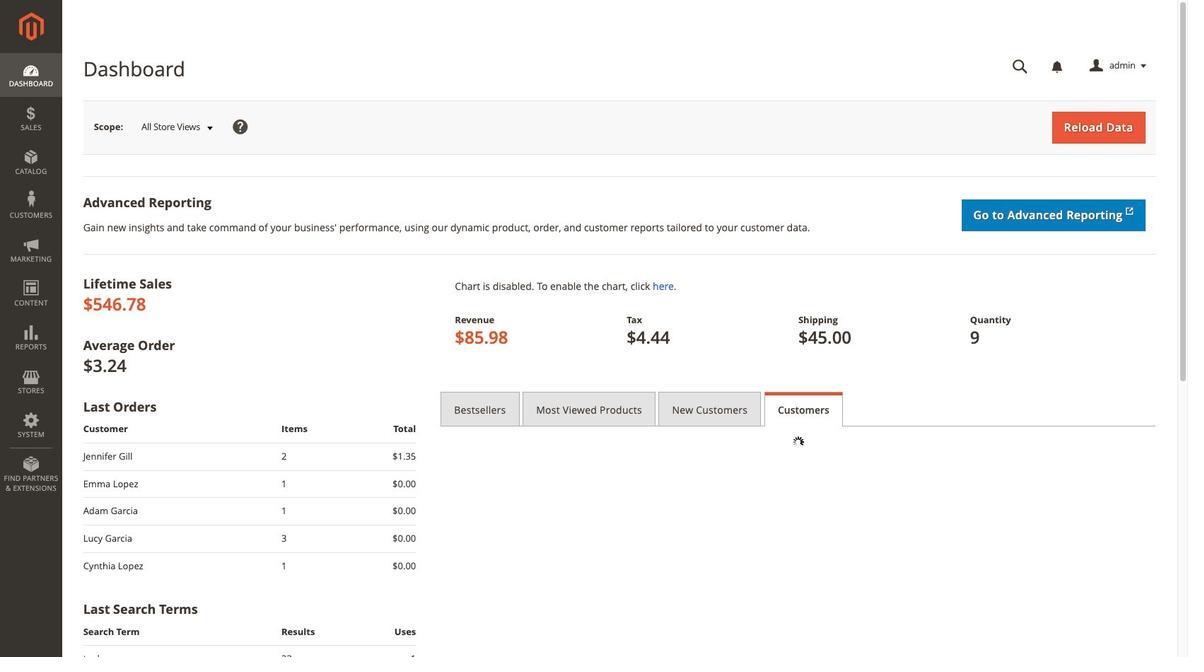 Task type: locate. For each thing, give the bounding box(es) containing it.
magento admin panel image
[[19, 12, 44, 41]]

tab panel
[[441, 426, 1156, 458]]

tab list
[[441, 392, 1156, 427]]

None text field
[[1003, 54, 1038, 79]]

menu bar
[[0, 53, 62, 500]]



